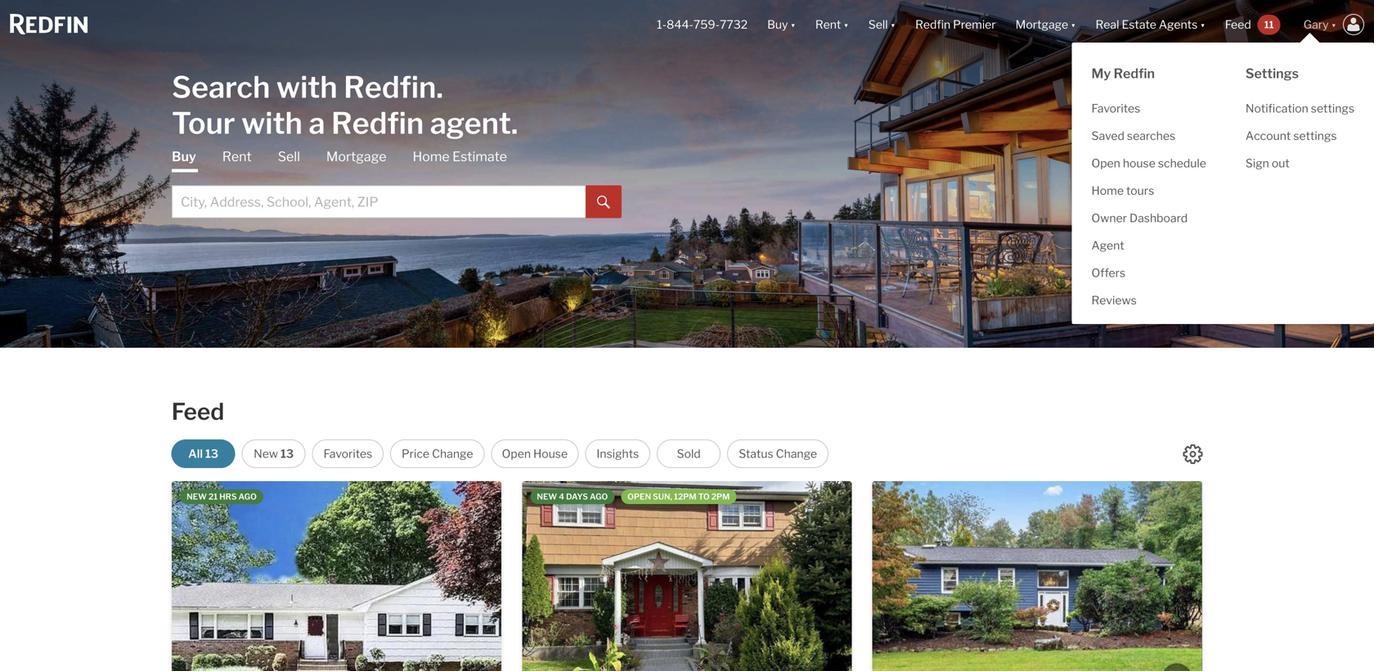 Task type: locate. For each thing, give the bounding box(es) containing it.
0 vertical spatial buy
[[768, 17, 788, 31]]

account settings
[[1246, 129, 1338, 143]]

0 horizontal spatial new
[[187, 492, 207, 502]]

price change
[[402, 447, 473, 461]]

0 vertical spatial redfin
[[916, 17, 951, 31]]

1 vertical spatial redfin
[[1114, 66, 1155, 81]]

1 new from the left
[[187, 492, 207, 502]]

13
[[205, 447, 219, 461], [281, 447, 294, 461]]

mortgage for mortgage ▾
[[1016, 17, 1069, 31]]

new 4 days ago
[[537, 492, 608, 502]]

my
[[1092, 66, 1112, 81]]

▾ left the sell ▾
[[844, 17, 849, 31]]

0 horizontal spatial open
[[502, 447, 531, 461]]

Status Change radio
[[728, 439, 829, 468]]

redfin inside dialog
[[1114, 66, 1155, 81]]

rent ▾ button
[[806, 0, 859, 49]]

▾ right agents
[[1201, 17, 1206, 31]]

▾ left rent ▾ on the top right
[[791, 17, 796, 31]]

1 horizontal spatial home
[[1092, 184, 1124, 198]]

2 ago from the left
[[590, 492, 608, 502]]

2 ▾ from the left
[[844, 17, 849, 31]]

0 horizontal spatial rent
[[222, 149, 252, 164]]

0 horizontal spatial ago
[[239, 492, 257, 502]]

2 photo of 2 van wyck st, montvale, nj 07645 image from the left
[[1203, 481, 1375, 671]]

1 vertical spatial rent
[[222, 149, 252, 164]]

submit search image
[[597, 196, 610, 209]]

tours
[[1127, 184, 1155, 198]]

1 horizontal spatial new
[[537, 492, 557, 502]]

mortgage left the real
[[1016, 17, 1069, 31]]

1 13 from the left
[[205, 447, 219, 461]]

open for open house schedule
[[1092, 156, 1121, 170]]

1 vertical spatial buy
[[172, 149, 196, 164]]

1 vertical spatial sell
[[278, 149, 300, 164]]

1 horizontal spatial sell
[[869, 17, 888, 31]]

feed left 11 on the right top of the page
[[1226, 17, 1252, 31]]

mortgage up city, address, school, agent, zip search box
[[326, 149, 387, 164]]

Favorites radio
[[312, 439, 384, 468]]

New radio
[[242, 439, 306, 468]]

2 change from the left
[[776, 447, 818, 461]]

tab list
[[172, 148, 622, 218]]

option group containing all
[[172, 439, 829, 468]]

agent link
[[1072, 232, 1227, 259]]

change right status
[[776, 447, 818, 461]]

favorites left price
[[324, 447, 373, 461]]

ago for new 4 days ago
[[590, 492, 608, 502]]

1 change from the left
[[432, 447, 473, 461]]

agent.
[[430, 105, 518, 141]]

mortgage inside mortgage ▾ dropdown button
[[1016, 17, 1069, 31]]

13 for new 13
[[281, 447, 294, 461]]

home tours
[[1092, 184, 1155, 198]]

3 ▾ from the left
[[891, 17, 896, 31]]

▾
[[791, 17, 796, 31], [844, 17, 849, 31], [891, 17, 896, 31], [1071, 17, 1077, 31], [1201, 17, 1206, 31], [1332, 17, 1337, 31]]

with
[[276, 69, 338, 105], [241, 105, 303, 141]]

favorites inside dialog
[[1092, 102, 1141, 115]]

notification settings link
[[1227, 95, 1375, 122]]

759-
[[694, 17, 720, 31]]

▾ right gary
[[1332, 17, 1337, 31]]

1 vertical spatial home
[[1092, 184, 1124, 198]]

Open House radio
[[491, 439, 579, 468]]

2pm
[[712, 492, 730, 502]]

2 vertical spatial redfin
[[331, 105, 424, 141]]

1 photo of 2 van wyck st, montvale, nj 07645 image from the left
[[873, 481, 1203, 671]]

mortgage link
[[326, 148, 387, 166]]

0 horizontal spatial buy
[[172, 149, 196, 164]]

new 13
[[254, 447, 294, 461]]

0 vertical spatial feed
[[1226, 17, 1252, 31]]

home left estimate
[[413, 149, 450, 164]]

redfin
[[916, 17, 951, 31], [1114, 66, 1155, 81], [331, 105, 424, 141]]

favorites inside "radio"
[[324, 447, 373, 461]]

0 vertical spatial mortgage
[[1016, 17, 1069, 31]]

redfin premier button
[[906, 0, 1006, 49]]

0 horizontal spatial 13
[[205, 447, 219, 461]]

13 inside the new radio
[[281, 447, 294, 461]]

sell ▾ button
[[859, 0, 906, 49]]

Price Change radio
[[390, 439, 485, 468]]

13 for all 13
[[205, 447, 219, 461]]

dashboard
[[1130, 211, 1188, 225]]

rent right buy ▾
[[816, 17, 842, 31]]

option group
[[172, 439, 829, 468]]

1 horizontal spatial buy
[[768, 17, 788, 31]]

sell ▾
[[869, 17, 896, 31]]

open house schedule
[[1092, 156, 1207, 170]]

1 vertical spatial open
[[502, 447, 531, 461]]

ago right hrs
[[239, 492, 257, 502]]

estimate
[[453, 149, 507, 164]]

open house schedule link
[[1072, 150, 1227, 177]]

0 vertical spatial rent
[[816, 17, 842, 31]]

home
[[413, 149, 450, 164], [1092, 184, 1124, 198]]

13 inside all radio
[[205, 447, 219, 461]]

my redfin
[[1092, 66, 1155, 81]]

saved searches link
[[1072, 122, 1227, 150]]

0 horizontal spatial sell
[[278, 149, 300, 164]]

ago right days at the bottom left of the page
[[590, 492, 608, 502]]

0 vertical spatial home
[[413, 149, 450, 164]]

premier
[[953, 17, 996, 31]]

change inside option
[[432, 447, 473, 461]]

home for home tours
[[1092, 184, 1124, 198]]

0 horizontal spatial favorites
[[324, 447, 373, 461]]

2 13 from the left
[[281, 447, 294, 461]]

buy for buy ▾
[[768, 17, 788, 31]]

rent ▾ button
[[816, 0, 849, 49]]

sell right rent ▾ on the top right
[[869, 17, 888, 31]]

1 ago from the left
[[239, 492, 257, 502]]

mortgage inside tab list
[[326, 149, 387, 164]]

1 horizontal spatial change
[[776, 447, 818, 461]]

2 horizontal spatial redfin
[[1114, 66, 1155, 81]]

1 vertical spatial settings
[[1294, 129, 1338, 143]]

rent down tour in the left of the page
[[222, 149, 252, 164]]

0 vertical spatial sell
[[869, 17, 888, 31]]

1 horizontal spatial open
[[1092, 156, 1121, 170]]

change right price
[[432, 447, 473, 461]]

6 ▾ from the left
[[1332, 17, 1337, 31]]

rent inside rent ▾ dropdown button
[[816, 17, 842, 31]]

13 right the new
[[281, 447, 294, 461]]

reviews
[[1092, 293, 1137, 307]]

1 horizontal spatial redfin
[[916, 17, 951, 31]]

owner dashboard link
[[1072, 205, 1227, 232]]

redfin inside search with redfin. tour with a redfin agent.
[[331, 105, 424, 141]]

redfin up mortgage link
[[331, 105, 424, 141]]

settings
[[1312, 102, 1355, 115], [1294, 129, 1338, 143]]

home inside dialog
[[1092, 184, 1124, 198]]

feed up all on the left bottom of page
[[172, 398, 224, 426]]

new left 4
[[537, 492, 557, 502]]

change
[[432, 447, 473, 461], [776, 447, 818, 461]]

new
[[187, 492, 207, 502], [537, 492, 557, 502]]

▾ left the real
[[1071, 17, 1077, 31]]

photo of 40 fox hill rd, upper saddle river, nj 07458 image
[[172, 481, 502, 671]]

favorites
[[1092, 102, 1141, 115], [324, 447, 373, 461]]

0 vertical spatial open
[[1092, 156, 1121, 170]]

sell ▾ button
[[869, 0, 896, 49]]

ago
[[239, 492, 257, 502], [590, 492, 608, 502]]

0 horizontal spatial feed
[[172, 398, 224, 426]]

2 new from the left
[[537, 492, 557, 502]]

change for price change
[[432, 447, 473, 461]]

saved
[[1092, 129, 1125, 143]]

1 horizontal spatial rent
[[816, 17, 842, 31]]

photo of 4 robert ct, nanuet, ny 10954 image
[[522, 481, 852, 671], [852, 481, 1182, 671]]

buy inside dropdown button
[[768, 17, 788, 31]]

redfin left 'premier'
[[916, 17, 951, 31]]

notification settings
[[1246, 102, 1355, 115]]

feed
[[1226, 17, 1252, 31], [172, 398, 224, 426]]

0 horizontal spatial redfin
[[331, 105, 424, 141]]

sell right rent link
[[278, 149, 300, 164]]

settings down notification settings link at the right
[[1294, 129, 1338, 143]]

rent ▾
[[816, 17, 849, 31]]

21
[[209, 492, 218, 502]]

sell inside dropdown button
[[869, 17, 888, 31]]

▾ for mortgage ▾
[[1071, 17, 1077, 31]]

13 right all on the left bottom of page
[[205, 447, 219, 461]]

open down "saved"
[[1092, 156, 1121, 170]]

price
[[402, 447, 430, 461]]

0 horizontal spatial mortgage
[[326, 149, 387, 164]]

buy right 7732
[[768, 17, 788, 31]]

1 horizontal spatial ago
[[590, 492, 608, 502]]

real estate agents ▾
[[1096, 17, 1206, 31]]

insights
[[597, 447, 639, 461]]

buy link
[[172, 148, 196, 172]]

open
[[628, 492, 651, 502]]

open inside option
[[502, 447, 531, 461]]

real estate agents ▾ link
[[1096, 0, 1206, 49]]

7732
[[720, 17, 748, 31]]

mortgage
[[1016, 17, 1069, 31], [326, 149, 387, 164]]

0 horizontal spatial change
[[432, 447, 473, 461]]

buy down tour in the left of the page
[[172, 149, 196, 164]]

sign out
[[1246, 156, 1290, 170]]

▾ for buy ▾
[[791, 17, 796, 31]]

dialog
[[1072, 33, 1375, 324]]

1 horizontal spatial feed
[[1226, 17, 1252, 31]]

favorites up "saved"
[[1092, 102, 1141, 115]]

▾ right rent ▾ on the top right
[[891, 17, 896, 31]]

1 vertical spatial mortgage
[[326, 149, 387, 164]]

redfin right my
[[1114, 66, 1155, 81]]

redfin inside button
[[916, 17, 951, 31]]

saved searches
[[1092, 129, 1176, 143]]

change inside radio
[[776, 447, 818, 461]]

1 horizontal spatial 13
[[281, 447, 294, 461]]

4 ▾ from the left
[[1071, 17, 1077, 31]]

1 horizontal spatial mortgage
[[1016, 17, 1069, 31]]

open
[[1092, 156, 1121, 170], [502, 447, 531, 461]]

account
[[1246, 129, 1292, 143]]

new left 21
[[187, 492, 207, 502]]

1 vertical spatial favorites
[[324, 447, 373, 461]]

home inside tab list
[[413, 149, 450, 164]]

photo of 2 van wyck st, montvale, nj 07645 image
[[873, 481, 1203, 671], [1203, 481, 1375, 671]]

buy
[[768, 17, 788, 31], [172, 149, 196, 164]]

favorites for favorites link
[[1092, 102, 1141, 115]]

0 vertical spatial settings
[[1312, 102, 1355, 115]]

buy ▾
[[768, 17, 796, 31]]

settings up account settings link
[[1312, 102, 1355, 115]]

rent
[[816, 17, 842, 31], [222, 149, 252, 164]]

0 horizontal spatial home
[[413, 149, 450, 164]]

1 horizontal spatial favorites
[[1092, 102, 1141, 115]]

1 ▾ from the left
[[791, 17, 796, 31]]

0 vertical spatial favorites
[[1092, 102, 1141, 115]]

sold
[[677, 447, 701, 461]]

open left house
[[502, 447, 531, 461]]

home up owner on the top right of page
[[1092, 184, 1124, 198]]

Sold radio
[[657, 439, 721, 468]]



Task type: vqa. For each thing, say whether or not it's contained in the screenshot.
1st Ago from right
yes



Task type: describe. For each thing, give the bounding box(es) containing it.
▾ for rent ▾
[[844, 17, 849, 31]]

all 13
[[188, 447, 219, 461]]

redfin.
[[344, 69, 443, 105]]

sell for sell
[[278, 149, 300, 164]]

days
[[566, 492, 588, 502]]

1-844-759-7732 link
[[657, 17, 748, 31]]

▾ for gary ▾
[[1332, 17, 1337, 31]]

buy for buy
[[172, 149, 196, 164]]

rent for rent
[[222, 149, 252, 164]]

house
[[1123, 156, 1156, 170]]

1 vertical spatial feed
[[172, 398, 224, 426]]

settings for notification settings
[[1312, 102, 1355, 115]]

mortgage ▾
[[1016, 17, 1077, 31]]

rent for rent ▾
[[816, 17, 842, 31]]

mortgage ▾ button
[[1006, 0, 1086, 49]]

agents
[[1159, 17, 1198, 31]]

schedule
[[1159, 156, 1207, 170]]

real
[[1096, 17, 1120, 31]]

sell link
[[278, 148, 300, 166]]

all
[[188, 447, 203, 461]]

tour
[[172, 105, 235, 141]]

to
[[699, 492, 710, 502]]

5 ▾ from the left
[[1201, 17, 1206, 31]]

searches
[[1128, 129, 1176, 143]]

favorites for the favorites "radio"
[[324, 447, 373, 461]]

settings for account settings
[[1294, 129, 1338, 143]]

gary
[[1304, 17, 1329, 31]]

estate
[[1122, 17, 1157, 31]]

1 photo of 4 robert ct, nanuet, ny 10954 image from the left
[[522, 481, 852, 671]]

sign
[[1246, 156, 1270, 170]]

sun,
[[653, 492, 673, 502]]

change for status change
[[776, 447, 818, 461]]

12pm
[[674, 492, 697, 502]]

buy ▾ button
[[758, 0, 806, 49]]

gary ▾
[[1304, 17, 1337, 31]]

account settings link
[[1227, 122, 1375, 150]]

open sun, 12pm to 2pm
[[628, 492, 730, 502]]

sign out link
[[1227, 150, 1375, 177]]

status
[[739, 447, 774, 461]]

sell for sell ▾
[[869, 17, 888, 31]]

buy ▾ button
[[768, 0, 796, 49]]

All radio
[[172, 439, 235, 468]]

reviews link
[[1072, 287, 1227, 314]]

open for open house
[[502, 447, 531, 461]]

home estimate
[[413, 149, 507, 164]]

new for new 4 days ago
[[537, 492, 557, 502]]

house
[[534, 447, 568, 461]]

▾ for sell ▾
[[891, 17, 896, 31]]

search
[[172, 69, 270, 105]]

offers link
[[1072, 259, 1227, 287]]

844-
[[667, 17, 694, 31]]

owner
[[1092, 211, 1128, 225]]

tab list containing buy
[[172, 148, 622, 218]]

4
[[559, 492, 565, 502]]

ago for new 21 hrs ago
[[239, 492, 257, 502]]

2 photo of 4 robert ct, nanuet, ny 10954 image from the left
[[852, 481, 1182, 671]]

status change
[[739, 447, 818, 461]]

open house
[[502, 447, 568, 461]]

1-844-759-7732
[[657, 17, 748, 31]]

new
[[254, 447, 278, 461]]

dialog containing my redfin
[[1072, 33, 1375, 324]]

search with redfin. tour with a redfin agent.
[[172, 69, 518, 141]]

settings
[[1246, 66, 1299, 81]]

new for new 21 hrs ago
[[187, 492, 207, 502]]

11
[[1265, 19, 1275, 30]]

favorites link
[[1072, 95, 1227, 122]]

out
[[1272, 156, 1290, 170]]

home tours link
[[1072, 177, 1227, 205]]

mortgage ▾ button
[[1016, 0, 1077, 49]]

new 21 hrs ago
[[187, 492, 257, 502]]

agent
[[1092, 239, 1125, 253]]

offers
[[1092, 266, 1126, 280]]

owner dashboard
[[1092, 211, 1188, 225]]

redfin premier
[[916, 17, 996, 31]]

1-
[[657, 17, 667, 31]]

real estate agents ▾ button
[[1086, 0, 1216, 49]]

notification
[[1246, 102, 1309, 115]]

Insights radio
[[585, 439, 651, 468]]

City, Address, School, Agent, ZIP search field
[[172, 185, 586, 218]]

rent link
[[222, 148, 252, 166]]

mortgage for mortgage
[[326, 149, 387, 164]]

hrs
[[219, 492, 237, 502]]

home for home estimate
[[413, 149, 450, 164]]

a
[[309, 105, 325, 141]]



